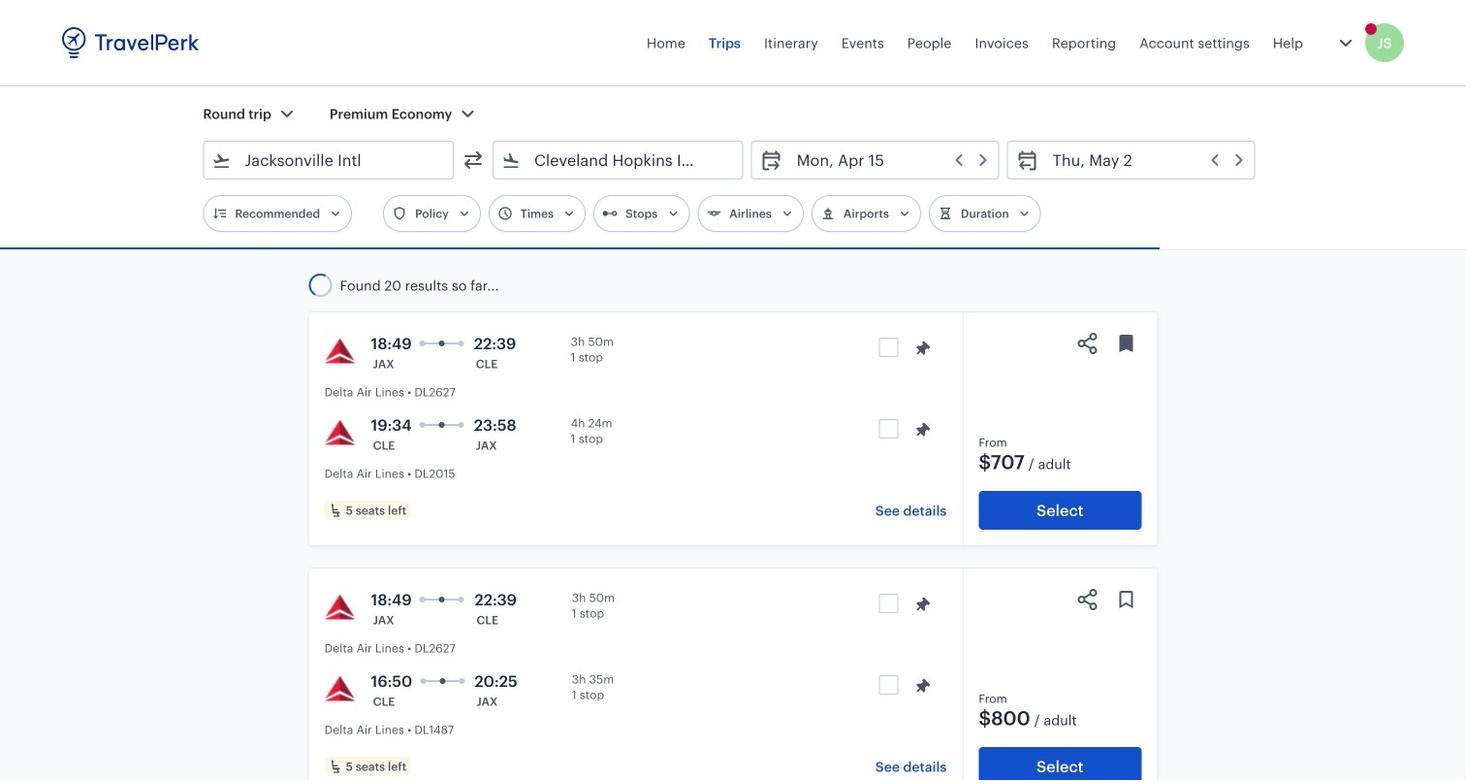 Task type: describe. For each thing, give the bounding box(es) containing it.
1 delta air lines image from the top
[[325, 336, 356, 367]]

1 delta air lines image from the top
[[325, 592, 356, 623]]

2 delta air lines image from the top
[[325, 417, 356, 448]]

Depart field
[[784, 145, 991, 176]]



Task type: vqa. For each thing, say whether or not it's contained in the screenshot.
the middle Delta Air Lines icon
yes



Task type: locate. For each thing, give the bounding box(es) containing it.
0 vertical spatial delta air lines image
[[325, 592, 356, 623]]

0 vertical spatial delta air lines image
[[325, 336, 356, 367]]

1 vertical spatial delta air lines image
[[325, 417, 356, 448]]

delta air lines image
[[325, 336, 356, 367], [325, 417, 356, 448]]

Return field
[[1040, 145, 1247, 176]]

2 delta air lines image from the top
[[325, 673, 356, 704]]

1 vertical spatial delta air lines image
[[325, 673, 356, 704]]

To search field
[[521, 145, 718, 176]]

From search field
[[231, 145, 428, 176]]

delta air lines image
[[325, 592, 356, 623], [325, 673, 356, 704]]



